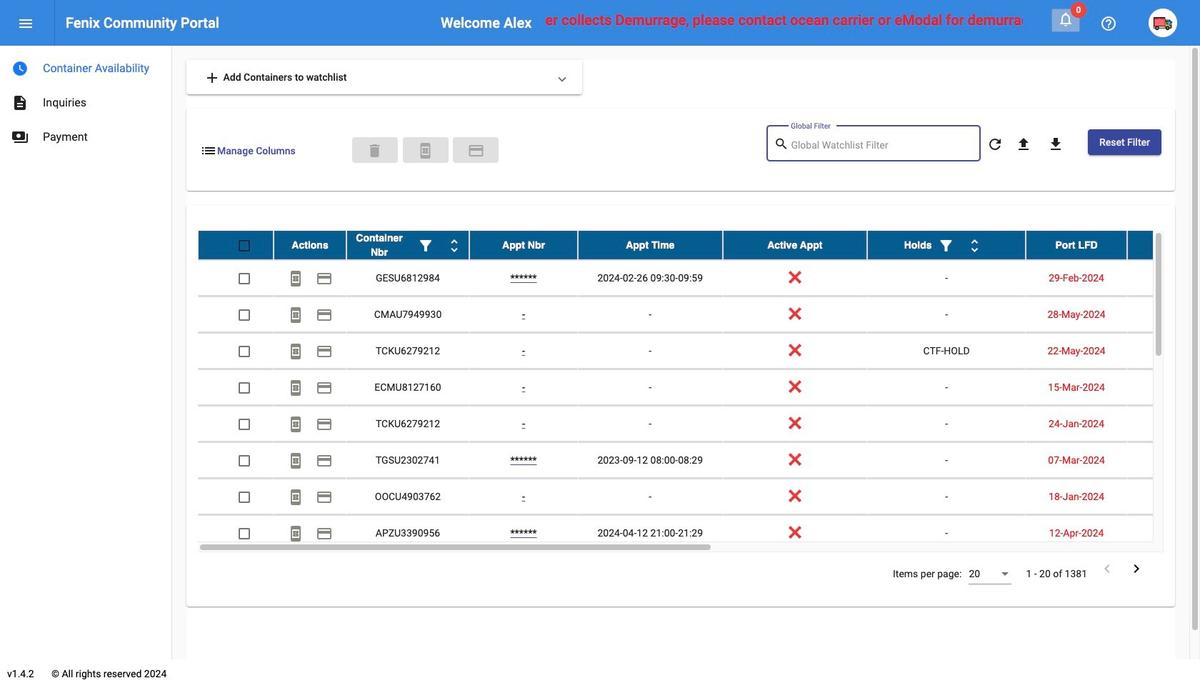 Task type: locate. For each thing, give the bounding box(es) containing it.
8 column header from the left
[[1128, 231, 1201, 259]]

6 row from the top
[[198, 406, 1201, 442]]

grid
[[198, 231, 1201, 552]]

navigation
[[0, 46, 172, 154]]

3 cell from the top
[[1128, 333, 1201, 369]]

6 cell from the top
[[1128, 442, 1201, 478]]

9 row from the top
[[198, 515, 1201, 552]]

row
[[198, 231, 1201, 260], [198, 260, 1201, 297], [198, 297, 1201, 333], [198, 333, 1201, 370], [198, 370, 1201, 406], [198, 406, 1201, 442], [198, 442, 1201, 479], [198, 479, 1201, 515], [198, 515, 1201, 552]]

1 row from the top
[[198, 231, 1201, 260]]

8 row from the top
[[198, 479, 1201, 515]]

2 cell from the top
[[1128, 297, 1201, 332]]

2 row from the top
[[198, 260, 1201, 297]]

column header
[[274, 231, 347, 259], [347, 231, 470, 259], [470, 231, 578, 259], [578, 231, 723, 259], [723, 231, 868, 259], [868, 231, 1026, 259], [1026, 231, 1128, 259], [1128, 231, 1201, 259]]

no color image
[[17, 15, 34, 32], [1101, 15, 1118, 32], [11, 60, 29, 77], [204, 70, 221, 87], [11, 129, 29, 146], [1048, 136, 1065, 153], [468, 142, 485, 159], [938, 238, 955, 255], [967, 238, 984, 255], [287, 307, 304, 324], [287, 343, 304, 360], [316, 343, 333, 360], [287, 380, 304, 397], [316, 453, 333, 470], [287, 489, 304, 506], [316, 489, 333, 506], [316, 526, 333, 543], [1099, 560, 1116, 578], [1128, 560, 1146, 578]]

1 column header from the left
[[274, 231, 347, 259]]

cell
[[1128, 260, 1201, 296], [1128, 297, 1201, 332], [1128, 333, 1201, 369], [1128, 370, 1201, 405], [1128, 406, 1201, 442], [1128, 442, 1201, 478], [1128, 479, 1201, 515], [1128, 515, 1201, 551]]

5 cell from the top
[[1128, 406, 1201, 442]]

4 column header from the left
[[578, 231, 723, 259]]

delete image
[[366, 142, 383, 159]]

3 row from the top
[[198, 297, 1201, 333]]

no color image
[[1058, 11, 1075, 28], [11, 94, 29, 111], [774, 135, 791, 153], [987, 136, 1004, 153], [1016, 136, 1033, 153], [200, 142, 217, 159], [417, 142, 434, 159], [417, 238, 435, 255], [446, 238, 463, 255], [287, 270, 304, 288], [316, 270, 333, 288], [316, 307, 333, 324], [316, 380, 333, 397], [287, 416, 304, 433], [316, 416, 333, 433], [287, 453, 304, 470], [287, 526, 304, 543]]

5 row from the top
[[198, 370, 1201, 406]]



Task type: describe. For each thing, give the bounding box(es) containing it.
4 cell from the top
[[1128, 370, 1201, 405]]

1 cell from the top
[[1128, 260, 1201, 296]]

Global Watchlist Filter field
[[791, 140, 974, 151]]

6 column header from the left
[[868, 231, 1026, 259]]

5 column header from the left
[[723, 231, 868, 259]]

7 row from the top
[[198, 442, 1201, 479]]

8 cell from the top
[[1128, 515, 1201, 551]]

2 column header from the left
[[347, 231, 470, 259]]

7 cell from the top
[[1128, 479, 1201, 515]]

7 column header from the left
[[1026, 231, 1128, 259]]

4 row from the top
[[198, 333, 1201, 370]]

3 column header from the left
[[470, 231, 578, 259]]



